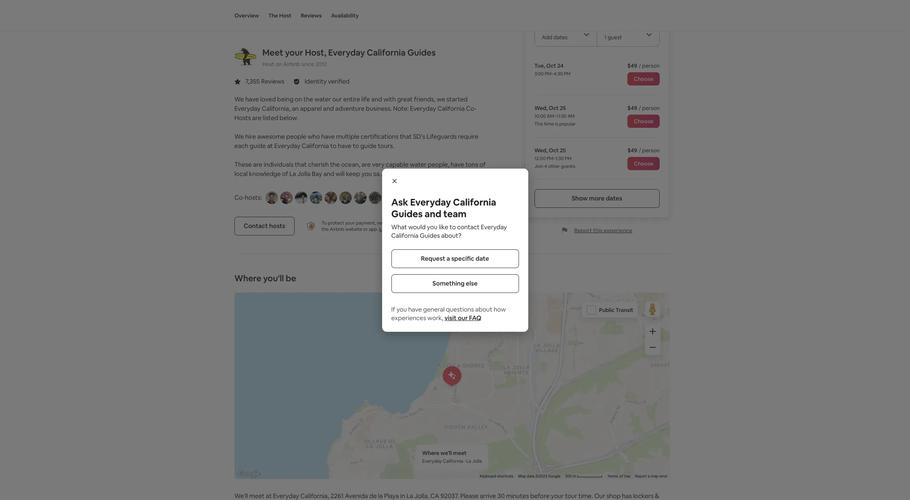 Task type: describe. For each thing, give the bounding box(es) containing it.
request
[[421, 255, 446, 263]]

1 person from the top
[[643, 62, 660, 69]]

wed, oct 25 10:00 am–11:30 am this time is popular
[[535, 105, 576, 127]]

your inside meet your host, everyday california guides host on airbnb since 2012
[[285, 47, 303, 58]]

a for request
[[447, 255, 450, 263]]

popular
[[560, 121, 576, 127]]

outside
[[460, 220, 477, 226]]

at inside we'll meet at everyday california, 2261 avenida de la playa in la jolla, ca 92037. please arrive 30 minutes before your tour time. our shop has lockers &
[[266, 493, 272, 501]]

public transit
[[600, 307, 634, 314]]

cherish
[[308, 161, 329, 169]]

meet inside where we'll meet everyday california · la jolla
[[453, 450, 467, 457]]

of left use
[[620, 475, 623, 479]]

map data ©2023 google
[[519, 475, 561, 479]]

we for we have loved being on the water our entire life and with great friends, we started everyday california, an apparel and adventure business. note: everyday california co- hosts are listed below.
[[235, 95, 244, 103]]

an
[[292, 105, 299, 113]]

everyday inside meet your host, everyday california guides host on airbnb since 2012
[[328, 47, 365, 58]]

are up knowledge
[[253, 161, 263, 169]]

tours.
[[378, 142, 395, 150]]

below.
[[280, 114, 298, 122]]

/ for wed, oct 25 10:00 am–11:30 am this time is popular
[[639, 105, 642, 112]]

to inside ask everyday california guides and team what would you like to contact everyday california guides about?
[[450, 223, 456, 231]]

·
[[465, 459, 466, 465]]

host inside meet your host, everyday california guides host on airbnb since 2012
[[263, 61, 275, 68]]

apparel
[[300, 105, 322, 113]]

on inside we have loved being on the water our entire life and with great friends, we started everyday california, an apparel and adventure business. note: everyday california co- hosts are listed below.
[[295, 95, 302, 103]]

california, inside we'll meet at everyday california, 2261 avenida de la playa in la jolla, ca 92037. please arrive 30 minutes before your tour time. our shop has lockers &
[[301, 493, 329, 501]]

that inside these are individuals that cherish the ocean, are very capable water people, have tons of local knowledge of la jolla bay and will keep you sa…
[[295, 161, 307, 169]]

oct for wed, oct 25 12:00 pm–1:30 pm join 4 other guests
[[549, 147, 559, 154]]

drag pegman onto the map to open street view image
[[645, 302, 661, 317]]

show more dates
[[572, 195, 623, 203]]

host inside the host button
[[279, 12, 292, 19]]

the for water
[[304, 95, 313, 103]]

airbnb inside to protect your payment, never transfer money or communicate outside of the airbnb website or app.
[[330, 226, 345, 233]]

choose link for wed, oct 25 10:00 am–11:30 am this time is popular
[[628, 115, 660, 128]]

500 m button
[[563, 474, 606, 480]]

note:
[[393, 105, 409, 113]]

money
[[408, 220, 423, 226]]

use
[[624, 475, 631, 479]]

if you have general questions about how experiences work,
[[392, 306, 506, 322]]

california inside meet your host, everyday california guides host on airbnb since 2012
[[367, 47, 406, 58]]

meet inside we'll meet at everyday california, 2261 avenida de la playa in la jolla, ca 92037. please arrive 30 minutes before your tour time. our shop has lockers &
[[249, 493, 265, 501]]

before
[[531, 493, 550, 501]]

the host button
[[269, 0, 292, 31]]

learn more about the host, tucker. image
[[266, 192, 278, 204]]

transfer
[[390, 220, 407, 226]]

25 for wed, oct 25 12:00 pm–1:30 pm join 4 other guests
[[560, 147, 566, 154]]

$49 / person for wed, oct 25 10:00 am–11:30 am this time is popular
[[628, 105, 660, 112]]

google image
[[237, 470, 262, 480]]

0 horizontal spatial or
[[364, 226, 368, 233]]

map region
[[192, 248, 690, 501]]

and up business.
[[372, 95, 382, 103]]

1 horizontal spatial reviews
[[301, 12, 322, 19]]

time.
[[579, 493, 593, 501]]

jolla,
[[415, 493, 429, 501]]

pm for 25
[[565, 156, 572, 162]]

what
[[392, 223, 407, 231]]

your inside to protect your payment, never transfer money or communicate outside of the airbnb website or app.
[[345, 220, 355, 226]]

500 m
[[566, 475, 578, 479]]

to
[[322, 220, 327, 226]]

learn more about the host, ana. image
[[325, 192, 337, 204]]

more for learn
[[393, 226, 404, 233]]

ca
[[431, 493, 440, 501]]

$49 for wed, oct 25 12:00 pm–1:30 pm join 4 other guests
[[628, 147, 638, 154]]

lockers
[[634, 493, 654, 501]]

la inside these are individuals that cherish the ocean, are very capable water people, have tons of local knowledge of la jolla bay and will keep you sa…
[[290, 170, 296, 178]]

la
[[378, 493, 383, 501]]

24
[[558, 62, 564, 69]]

california inside we hire awesome people who have multiple certifications that sd's lifeguards require each guide at everyday california to have to guide tours.
[[302, 142, 329, 150]]

1 choose link from the top
[[628, 72, 660, 86]]

people,
[[428, 161, 450, 169]]

am
[[568, 113, 575, 119]]

map
[[519, 475, 526, 479]]

1 vertical spatial our
[[458, 314, 468, 322]]

learn more link
[[380, 226, 404, 233]]

choose for wed, oct 25 12:00 pm–1:30 pm join 4 other guests
[[634, 160, 654, 167]]

contact
[[244, 222, 268, 230]]

keyboard
[[480, 475, 496, 479]]

would
[[409, 223, 426, 231]]

at inside we hire awesome people who have multiple certifications that sd's lifeguards require each guide at everyday california to have to guide tours.
[[267, 142, 273, 150]]

about?
[[442, 232, 462, 240]]

©2023
[[536, 475, 548, 479]]

is
[[555, 121, 559, 127]]

jolla inside where we'll meet everyday california · la jolla
[[473, 459, 482, 465]]

person for wed, oct 25 12:00 pm–1:30 pm join 4 other guests
[[643, 147, 660, 154]]

you inside if you have general questions about how experiences work,
[[397, 306, 407, 314]]

tour
[[566, 493, 578, 501]]

people
[[286, 133, 306, 141]]

local
[[235, 170, 248, 178]]

transit
[[616, 307, 634, 314]]

minutes
[[506, 493, 529, 501]]

of inside to protect your payment, never transfer money or communicate outside of the airbnb website or app.
[[478, 220, 482, 226]]

where we'll meet everyday california · la jolla
[[423, 450, 482, 465]]

1 horizontal spatial to
[[353, 142, 359, 150]]

verified
[[328, 77, 350, 86]]

being
[[277, 95, 294, 103]]

that inside we hire awesome people who have multiple certifications that sd's lifeguards require each guide at everyday california to have to guide tours.
[[400, 133, 412, 141]]

500
[[566, 475, 572, 479]]

2012
[[316, 61, 327, 68]]

we hire awesome people who have multiple certifications that sd's lifeguards require each guide at everyday california to have to guide tours.
[[235, 133, 479, 150]]

be
[[286, 273, 296, 284]]

this
[[594, 227, 603, 234]]

hosts
[[269, 222, 285, 230]]

life
[[362, 95, 370, 103]]

water inside we have loved being on the water our entire life and with great friends, we started everyday california, an apparel and adventure business. note: everyday california co- hosts are listed below.
[[315, 95, 331, 103]]

loved
[[260, 95, 276, 103]]

water inside these are individuals that cherish the ocean, are very capable water people, have tons of local knowledge of la jolla bay and will keep you sa…
[[410, 161, 427, 169]]

visit our faq link
[[445, 314, 482, 322]]

everyday inside we'll meet at everyday california, 2261 avenida de la playa in la jolla, ca 92037. please arrive 30 minutes before your tour time. our shop has lockers &
[[273, 493, 299, 501]]

learn more about the host, ana. image
[[325, 192, 337, 204]]

contact hosts
[[244, 222, 285, 230]]

report a map error link
[[636, 475, 668, 479]]

are left very
[[362, 161, 371, 169]]

report for report this experience
[[575, 227, 592, 234]]

1 / from the top
[[639, 62, 642, 69]]

1 horizontal spatial or
[[424, 220, 429, 226]]

am–11:30
[[547, 113, 567, 119]]

identity verified
[[305, 77, 350, 86]]

lifeguards
[[427, 133, 457, 141]]

have down multiple
[[338, 142, 352, 150]]

identity
[[305, 77, 327, 86]]

0 horizontal spatial to
[[331, 142, 337, 150]]

everyday inside where we'll meet everyday california · la jolla
[[423, 459, 442, 465]]

wed, for wed, oct 25 12:00 pm–1:30 pm join 4 other guests
[[535, 147, 548, 154]]

dates
[[606, 195, 623, 203]]

report this experience button
[[562, 227, 633, 234]]

avenida
[[345, 493, 368, 501]]

learn more
[[380, 226, 404, 233]]

la inside where we'll meet everyday california · la jolla
[[467, 459, 472, 465]]

of down individuals
[[282, 170, 288, 178]]

2 guide from the left
[[361, 142, 377, 150]]

choose for wed, oct 25 10:00 am–11:30 am this time is popular
[[634, 118, 654, 125]]

you inside these are individuals that cherish the ocean, are very capable water people, have tons of local knowledge of la jolla bay and will keep you sa…
[[362, 170, 372, 178]]

other
[[549, 163, 560, 170]]

learn more about the host, joseph. image
[[414, 192, 426, 204]]

1 $49 from the top
[[628, 62, 638, 69]]

report a map error
[[636, 475, 668, 479]]

the host
[[269, 12, 292, 19]]

1 $49 / person from the top
[[628, 62, 660, 69]]

reviews button
[[301, 0, 322, 31]]

california, inside we have loved being on the water our entire life and with great friends, we started everyday california, an apparel and adventure business. note: everyday california co- hosts are listed below.
[[262, 105, 291, 113]]



Task type: locate. For each thing, give the bounding box(es) containing it.
0 vertical spatial meet
[[453, 450, 467, 457]]

0 horizontal spatial your
[[285, 47, 303, 58]]

show
[[572, 195, 588, 203]]

25 inside wed, oct 25 12:00 pm–1:30 pm join 4 other guests
[[560, 147, 566, 154]]

0 vertical spatial that
[[400, 133, 412, 141]]

jolla right ·
[[473, 459, 482, 465]]

0 horizontal spatial water
[[315, 95, 331, 103]]

guides
[[408, 47, 436, 58], [392, 208, 423, 220], [420, 232, 440, 240]]

0 horizontal spatial on
[[276, 61, 282, 68]]

learn more about the host, joseph. image
[[414, 192, 426, 204]]

have right who at the left top of the page
[[321, 133, 335, 141]]

1 vertical spatial more
[[590, 195, 605, 203]]

learn more about the host, brandon. image
[[399, 192, 411, 204], [399, 192, 411, 204]]

2 vertical spatial choose link
[[628, 157, 660, 170]]

california inside where we'll meet everyday california · la jolla
[[443, 459, 464, 465]]

questions
[[446, 306, 474, 314]]

where for where you'll be
[[235, 273, 262, 284]]

public
[[600, 307, 615, 314]]

3:00
[[535, 71, 544, 77]]

la down individuals
[[290, 170, 296, 178]]

1 vertical spatial where
[[423, 450, 440, 457]]

like
[[439, 223, 449, 231]]

0 vertical spatial choose link
[[628, 72, 660, 86]]

oct up pm–4:30
[[547, 62, 557, 69]]

pm right pm–4:30
[[564, 71, 571, 77]]

something else
[[433, 280, 478, 288]]

report for report a map error
[[636, 475, 647, 479]]

host right the
[[279, 12, 292, 19]]

we for we hire awesome people who have multiple certifications that sd's lifeguards require each guide at everyday california to have to guide tours.
[[235, 133, 244, 141]]

report this experience
[[575, 227, 633, 234]]

0 vertical spatial host
[[279, 12, 292, 19]]

your right protect at the top of the page
[[345, 220, 355, 226]]

google
[[549, 475, 561, 479]]

0 horizontal spatial our
[[333, 95, 342, 103]]

zoom in image
[[650, 329, 656, 335]]

california, left 2261
[[301, 493, 329, 501]]

0 vertical spatial more
[[402, 170, 417, 178]]

$49 / person
[[628, 62, 660, 69], [628, 105, 660, 112], [628, 147, 660, 154]]

3 person from the top
[[643, 147, 660, 154]]

the inside we have loved being on the water our entire life and with great friends, we started everyday california, an apparel and adventure business. note: everyday california co- hosts are listed below.
[[304, 95, 313, 103]]

to protect your payment, never transfer money or communicate outside of the airbnb website or app.
[[322, 220, 482, 233]]

visit
[[445, 314, 457, 322]]

0 vertical spatial at
[[267, 142, 273, 150]]

1 vertical spatial that
[[295, 161, 307, 169]]

co- down started
[[466, 105, 477, 113]]

you left sa…
[[362, 170, 372, 178]]

la right ·
[[467, 459, 472, 465]]

and right apparel
[[323, 105, 334, 113]]

more inside button
[[402, 170, 417, 178]]

since
[[301, 61, 314, 68]]

0 horizontal spatial reviews
[[261, 77, 285, 86]]

learn more about the host, liam. image
[[340, 192, 352, 204], [340, 192, 352, 204]]

more for show
[[590, 195, 605, 203]]

airbnb inside meet your host, everyday california guides host on airbnb since 2012
[[283, 61, 300, 68]]

person
[[643, 62, 660, 69], [643, 105, 660, 112], [643, 147, 660, 154]]

the left website
[[322, 226, 329, 233]]

2 25 from the top
[[560, 147, 566, 154]]

experiences
[[392, 314, 426, 322]]

at down awesome
[[267, 142, 273, 150]]

never
[[377, 220, 389, 226]]

0 vertical spatial you
[[362, 170, 372, 178]]

1 vertical spatial guides
[[392, 208, 423, 220]]

the for ocean,
[[330, 161, 340, 169]]

0 vertical spatial water
[[315, 95, 331, 103]]

california,
[[262, 105, 291, 113], [301, 493, 329, 501]]

the inside to protect your payment, never transfer money or communicate outside of the airbnb website or app.
[[322, 226, 329, 233]]

meet right we'll
[[249, 493, 265, 501]]

1 horizontal spatial that
[[400, 133, 412, 141]]

where inside where we'll meet everyday california · la jolla
[[423, 450, 440, 457]]

2 horizontal spatial la
[[467, 459, 472, 465]]

and inside these are individuals that cherish the ocean, are very capable water people, have tons of local knowledge of la jolla bay and will keep you sa…
[[324, 170, 334, 178]]

meet
[[263, 47, 283, 58]]

a for report
[[648, 475, 650, 479]]

you left like
[[427, 223, 438, 231]]

0 vertical spatial person
[[643, 62, 660, 69]]

1 vertical spatial you
[[427, 223, 438, 231]]

oct inside tue, oct 24 3:00 pm–4:30 pm
[[547, 62, 557, 69]]

great
[[398, 95, 413, 103]]

host,
[[305, 47, 327, 58]]

10:00
[[535, 113, 546, 119]]

zoom out image
[[650, 345, 656, 351]]

1 vertical spatial /
[[639, 105, 642, 112]]

0 horizontal spatial a
[[447, 255, 450, 263]]

have inside if you have general questions about how experiences work,
[[409, 306, 422, 314]]

where you'll be
[[235, 273, 296, 284]]

wed, up 10:00
[[535, 105, 548, 112]]

of right tons
[[480, 161, 486, 169]]

join
[[535, 163, 544, 170]]

we'll
[[235, 493, 248, 501]]

0 vertical spatial on
[[276, 61, 282, 68]]

0 vertical spatial /
[[639, 62, 642, 69]]

tue,
[[535, 62, 546, 69]]

meet your host, everyday california guides host on airbnb since 2012
[[263, 47, 436, 68]]

1 guide from the left
[[250, 142, 266, 150]]

1 horizontal spatial a
[[648, 475, 650, 479]]

2 choose from the top
[[634, 118, 654, 125]]

jolla left bay
[[298, 170, 311, 178]]

a left map
[[648, 475, 650, 479]]

1 vertical spatial la
[[467, 459, 472, 465]]

we have loved being on the water our entire life and with great friends, we started everyday california, an apparel and adventure business. note: everyday california co- hosts are listed below.
[[235, 95, 477, 122]]

your up since
[[285, 47, 303, 58]]

0 horizontal spatial you
[[362, 170, 372, 178]]

tons
[[466, 161, 479, 169]]

communicate
[[430, 220, 459, 226]]

more
[[402, 170, 417, 178], [590, 195, 605, 203], [393, 226, 404, 233]]

$49 for wed, oct 25 10:00 am–11:30 am this time is popular
[[628, 105, 638, 112]]

2 horizontal spatial your
[[551, 493, 564, 501]]

25 inside the wed, oct 25 10:00 am–11:30 am this time is popular
[[560, 105, 566, 112]]

read more
[[386, 170, 417, 178]]

at
[[267, 142, 273, 150], [266, 493, 272, 501]]

wed, for wed, oct 25 10:00 am–11:30 am this time is popular
[[535, 105, 548, 112]]

$49
[[628, 62, 638, 69], [628, 105, 638, 112], [628, 147, 638, 154]]

shortcuts
[[497, 475, 514, 479]]

payment,
[[356, 220, 376, 226]]

this
[[535, 121, 544, 127]]

the up apparel
[[304, 95, 313, 103]]

and inside ask everyday california guides and team what would you like to contact everyday california guides about?
[[425, 208, 442, 220]]

oct for tue, oct 24 3:00 pm–4:30 pm
[[547, 62, 557, 69]]

la right in
[[407, 493, 413, 501]]

/ for wed, oct 25 12:00 pm–1:30 pm join 4 other guests
[[639, 147, 642, 154]]

you right if
[[397, 306, 407, 314]]

california inside we have loved being on the water our entire life and with great friends, we started everyday california, an apparel and adventure business. note: everyday california co- hosts are listed below.
[[438, 105, 465, 113]]

25 up am–11:30
[[560, 105, 566, 112]]

2261
[[331, 493, 344, 501]]

1 horizontal spatial your
[[345, 220, 355, 226]]

&
[[655, 493, 660, 501]]

2 $49 from the top
[[628, 105, 638, 112]]

0 vertical spatial $49 / person
[[628, 62, 660, 69]]

meet up ·
[[453, 450, 467, 457]]

0 vertical spatial jolla
[[298, 170, 311, 178]]

you
[[362, 170, 372, 178], [427, 223, 438, 231], [397, 306, 407, 314]]

2 vertical spatial /
[[639, 147, 642, 154]]

have inside we have loved being on the water our entire life and with great friends, we started everyday california, an apparel and adventure business. note: everyday california co- hosts are listed below.
[[245, 95, 259, 103]]

learn more about the host, tucker. image
[[266, 192, 278, 204]]

faq
[[469, 314, 482, 322]]

2 vertical spatial $49 / person
[[628, 147, 660, 154]]

1 vertical spatial $49 / person
[[628, 105, 660, 112]]

playa
[[384, 493, 399, 501]]

la
[[290, 170, 296, 178], [467, 459, 472, 465], [407, 493, 413, 501]]

our down questions
[[458, 314, 468, 322]]

0 vertical spatial choose
[[634, 75, 654, 82]]

learn more about the host, joshua. image
[[280, 192, 293, 204], [280, 192, 293, 204]]

0 vertical spatial a
[[447, 255, 450, 263]]

have up experiences
[[409, 306, 422, 314]]

oct up am–11:30
[[549, 105, 559, 112]]

of right outside
[[478, 220, 482, 226]]

entire
[[344, 95, 360, 103]]

are left listed
[[252, 114, 262, 122]]

host down meet
[[263, 61, 275, 68]]

2 vertical spatial choose
[[634, 160, 654, 167]]

where left you'll
[[235, 273, 262, 284]]

1 vertical spatial choose
[[634, 118, 654, 125]]

terms of use link
[[608, 475, 631, 479]]

ask everyday california guides and team what would you like to contact everyday california guides about?
[[392, 196, 507, 240]]

choose link
[[628, 72, 660, 86], [628, 115, 660, 128], [628, 157, 660, 170]]

keep
[[346, 170, 360, 178]]

the inside these are individuals that cherish the ocean, are very capable water people, have tons of local knowledge of la jolla bay and will keep you sa…
[[330, 161, 340, 169]]

and
[[372, 95, 382, 103], [323, 105, 334, 113], [324, 170, 334, 178], [425, 208, 442, 220]]

have left the loved
[[245, 95, 259, 103]]

2 we from the top
[[235, 133, 244, 141]]

1 horizontal spatial meet
[[453, 450, 467, 457]]

have
[[245, 95, 259, 103], [321, 133, 335, 141], [338, 142, 352, 150], [451, 161, 465, 169], [409, 306, 422, 314]]

and up communicate
[[425, 208, 442, 220]]

or right money
[[424, 220, 429, 226]]

water up read more
[[410, 161, 427, 169]]

2 vertical spatial oct
[[549, 147, 559, 154]]

1 horizontal spatial jolla
[[473, 459, 482, 465]]

0 vertical spatial reviews
[[301, 12, 322, 19]]

la inside we'll meet at everyday california, 2261 avenida de la playa in la jolla, ca 92037. please arrive 30 minutes before your tour time. our shop has lockers &
[[407, 493, 413, 501]]

1 horizontal spatial report
[[636, 475, 647, 479]]

the up will at the left top of the page
[[330, 161, 340, 169]]

report left this in the right of the page
[[575, 227, 592, 234]]

multiple
[[336, 133, 360, 141]]

learn more about the host, brian. image
[[354, 192, 367, 204], [354, 192, 367, 204]]

more for read
[[402, 170, 417, 178]]

2 horizontal spatial the
[[330, 161, 340, 169]]

4
[[545, 163, 548, 170]]

guide
[[250, 142, 266, 150], [361, 142, 377, 150]]

or left "app."
[[364, 226, 368, 233]]

wed, inside wed, oct 25 12:00 pm–1:30 pm join 4 other guests
[[535, 147, 548, 154]]

where left we'll
[[423, 450, 440, 457]]

3 choose from the top
[[634, 160, 654, 167]]

0 horizontal spatial la
[[290, 170, 296, 178]]

oct for wed, oct 25 10:00 am–11:30 am this time is popular
[[549, 105, 559, 112]]

1 vertical spatial choose link
[[628, 115, 660, 128]]

learn more about the host, chloe. image
[[384, 192, 396, 204], [384, 192, 396, 204]]

read more button
[[386, 170, 417, 179]]

0 vertical spatial where
[[235, 273, 262, 284]]

1 vertical spatial 25
[[560, 147, 566, 154]]

wed, inside the wed, oct 25 10:00 am–11:30 am this time is popular
[[535, 105, 548, 112]]

0 vertical spatial oct
[[547, 62, 557, 69]]

1 vertical spatial jolla
[[473, 459, 482, 465]]

1 vertical spatial wed,
[[535, 147, 548, 154]]

2 choose link from the top
[[628, 115, 660, 128]]

our
[[333, 95, 342, 103], [458, 314, 468, 322]]

1 horizontal spatial la
[[407, 493, 413, 501]]

1 we from the top
[[235, 95, 244, 103]]

guides inside meet your host, everyday california guides host on airbnb since 2012
[[408, 47, 436, 58]]

keyboard shortcuts
[[480, 475, 514, 479]]

0 vertical spatial airbnb
[[283, 61, 300, 68]]

at right we'll
[[266, 493, 272, 501]]

1 vertical spatial meet
[[249, 493, 265, 501]]

these are individuals that cherish the ocean, are very capable water people, have tons of local knowledge of la jolla bay and will keep you sa…
[[235, 161, 486, 178]]

on down meet
[[276, 61, 282, 68]]

0 horizontal spatial that
[[295, 161, 307, 169]]

0 vertical spatial we
[[235, 95, 244, 103]]

learn more about the host, shalana. image
[[369, 192, 382, 204]]

everyday inside we hire awesome people who have multiple certifications that sd's lifeguards require each guide at everyday california to have to guide tours.
[[275, 142, 301, 150]]

and left will at the left top of the page
[[324, 170, 334, 178]]

0 horizontal spatial jolla
[[298, 170, 311, 178]]

map
[[651, 475, 659, 479]]

are inside we have loved being on the water our entire life and with great friends, we started everyday california, an apparel and adventure business. note: everyday california co- hosts are listed below.
[[252, 114, 262, 122]]

listed
[[263, 114, 278, 122]]

92037.
[[441, 493, 459, 501]]

12:00
[[535, 156, 546, 162]]

where for where we'll meet everyday california · la jolla
[[423, 450, 440, 457]]

your inside we'll meet at everyday california, 2261 avenida de la playa in la jolla, ca 92037. please arrive 30 minutes before your tour time. our shop has lockers &
[[551, 493, 564, 501]]

protect
[[328, 220, 344, 226]]

1 vertical spatial oct
[[549, 105, 559, 112]]

guide down hire
[[250, 142, 266, 150]]

something else button
[[392, 274, 519, 293]]

availability button
[[331, 0, 359, 31]]

1 horizontal spatial co-
[[466, 105, 477, 113]]

co- down local
[[235, 194, 245, 202]]

2 wed, from the top
[[535, 147, 548, 154]]

0 vertical spatial report
[[575, 227, 592, 234]]

capable
[[386, 161, 409, 169]]

0 horizontal spatial co-
[[235, 194, 245, 202]]

oct inside the wed, oct 25 10:00 am–11:30 am this time is popular
[[549, 105, 559, 112]]

0 vertical spatial $49
[[628, 62, 638, 69]]

more inside 'link'
[[590, 195, 605, 203]]

2 vertical spatial the
[[322, 226, 329, 233]]

request a specific date
[[421, 255, 489, 263]]

report left map
[[636, 475, 647, 479]]

0 vertical spatial the
[[304, 95, 313, 103]]

overview button
[[235, 0, 259, 31]]

have inside these are individuals that cherish the ocean, are very capable water people, have tons of local knowledge of la jolla bay and will keep you sa…
[[451, 161, 465, 169]]

pm for 24
[[564, 71, 571, 77]]

contact
[[458, 223, 480, 231]]

pm inside tue, oct 24 3:00 pm–4:30 pm
[[564, 71, 571, 77]]

sa…
[[374, 170, 384, 178]]

0 vertical spatial our
[[333, 95, 342, 103]]

3 / from the top
[[639, 147, 642, 154]]

2 $49 / person from the top
[[628, 105, 660, 112]]

that left sd's
[[400, 133, 412, 141]]

oct inside wed, oct 25 12:00 pm–1:30 pm join 4 other guests
[[549, 147, 559, 154]]

2 / from the top
[[639, 105, 642, 112]]

on up an
[[295, 95, 302, 103]]

0 horizontal spatial guide
[[250, 142, 266, 150]]

0 horizontal spatial california,
[[262, 105, 291, 113]]

your left tour
[[551, 493, 564, 501]]

keyboard shortcuts button
[[480, 474, 514, 480]]

0 horizontal spatial where
[[235, 273, 262, 284]]

are
[[252, 114, 262, 122], [253, 161, 263, 169], [362, 161, 371, 169]]

1 vertical spatial person
[[643, 105, 660, 112]]

1 horizontal spatial where
[[423, 450, 440, 457]]

m
[[573, 475, 577, 479]]

25 up pm–1:30
[[560, 147, 566, 154]]

0 vertical spatial your
[[285, 47, 303, 58]]

co-hosts:
[[235, 194, 262, 202]]

2 vertical spatial $49
[[628, 147, 638, 154]]

1 vertical spatial water
[[410, 161, 427, 169]]

wed, up "12:00"
[[535, 147, 548, 154]]

reviews right the host button
[[301, 12, 322, 19]]

co- inside we have loved being on the water our entire life and with great friends, we started everyday california, an apparel and adventure business. note: everyday california co- hosts are listed below.
[[466, 105, 477, 113]]

1 horizontal spatial host
[[279, 12, 292, 19]]

learn more about the host, danielle. image
[[310, 192, 322, 204], [310, 192, 322, 204]]

$49 / person for wed, oct 25 12:00 pm–1:30 pm join 4 other guests
[[628, 147, 660, 154]]

reviews up the loved
[[261, 77, 285, 86]]

2 person from the top
[[643, 105, 660, 112]]

1 vertical spatial $49
[[628, 105, 638, 112]]

we inside we hire awesome people who have multiple certifications that sd's lifeguards require each guide at everyday california to have to guide tours.
[[235, 133, 244, 141]]

2 vertical spatial guides
[[420, 232, 440, 240]]

experience
[[604, 227, 633, 234]]

please
[[461, 493, 479, 501]]

we'll meet at everyday california, 2261 avenida de la playa in la jolla, ca 92037. please arrive 30 minutes before your tour time. our shop has lockers &
[[235, 493, 660, 501]]

shop
[[607, 493, 621, 501]]

1 25 from the top
[[560, 105, 566, 112]]

guide down certifications
[[361, 142, 377, 150]]

where we'll meet, map pin image
[[443, 367, 462, 386]]

3 $49 from the top
[[628, 147, 638, 154]]

pm inside wed, oct 25 12:00 pm–1:30 pm join 4 other guests
[[565, 156, 572, 162]]

we inside we have loved being on the water our entire life and with great friends, we started everyday california, an apparel and adventure business. note: everyday california co- hosts are listed below.
[[235, 95, 244, 103]]

1 vertical spatial report
[[636, 475, 647, 479]]

pm–1:30
[[547, 156, 564, 162]]

1 wed, from the top
[[535, 105, 548, 112]]

a inside button
[[447, 255, 450, 263]]

1 vertical spatial reviews
[[261, 77, 285, 86]]

1 vertical spatial host
[[263, 61, 275, 68]]

have left tons
[[451, 161, 465, 169]]

we'll
[[441, 450, 452, 457]]

1 horizontal spatial water
[[410, 161, 427, 169]]

our left entire
[[333, 95, 342, 103]]

we up hosts
[[235, 95, 244, 103]]

learn more about the host, everyday california guides. image
[[235, 47, 256, 68], [235, 47, 256, 68]]

water up apparel
[[315, 95, 331, 103]]

2 vertical spatial more
[[393, 226, 404, 233]]

airbnb left since
[[283, 61, 300, 68]]

1 horizontal spatial airbnb
[[330, 226, 345, 233]]

0 horizontal spatial the
[[304, 95, 313, 103]]

a
[[447, 255, 450, 263], [648, 475, 650, 479]]

we up 'each'
[[235, 133, 244, 141]]

a left the specific on the bottom
[[447, 255, 450, 263]]

pm up guests
[[565, 156, 572, 162]]

0 vertical spatial wed,
[[535, 105, 548, 112]]

oct up pm–1:30
[[549, 147, 559, 154]]

you inside ask everyday california guides and team what would you like to contact everyday california guides about?
[[427, 223, 438, 231]]

0 vertical spatial 25
[[560, 105, 566, 112]]

0 horizontal spatial airbnb
[[283, 61, 300, 68]]

request a specific date button
[[392, 250, 519, 268]]

1 horizontal spatial our
[[458, 314, 468, 322]]

1 vertical spatial co-
[[235, 194, 245, 202]]

person for wed, oct 25 10:00 am–11:30 am this time is popular
[[643, 105, 660, 112]]

guests
[[561, 163, 576, 170]]

on inside meet your host, everyday california guides host on airbnb since 2012
[[276, 61, 282, 68]]

3 choose link from the top
[[628, 157, 660, 170]]

learn more about the host, shalana. image
[[369, 192, 382, 204]]

0 vertical spatial california,
[[262, 105, 291, 113]]

choose link for wed, oct 25 12:00 pm–1:30 pm join 4 other guests
[[628, 157, 660, 170]]

california, up listed
[[262, 105, 291, 113]]

25 for wed, oct 25 10:00 am–11:30 am this time is popular
[[560, 105, 566, 112]]

learn more about the host, corey. image
[[295, 192, 308, 204], [295, 192, 308, 204]]

0 horizontal spatial report
[[575, 227, 592, 234]]

1 vertical spatial your
[[345, 220, 355, 226]]

jolla inside these are individuals that cherish the ocean, are very capable water people, have tons of local knowledge of la jolla bay and will keep you sa…
[[298, 170, 311, 178]]

3 $49 / person from the top
[[628, 147, 660, 154]]

website
[[346, 226, 363, 233]]

1 vertical spatial california,
[[301, 493, 329, 501]]

airbnb right to
[[330, 226, 345, 233]]

our inside we have loved being on the water our entire life and with great friends, we started everyday california, an apparel and adventure business. note: everyday california co- hosts are listed below.
[[333, 95, 342, 103]]

2 vertical spatial la
[[407, 493, 413, 501]]

that left cherish
[[295, 161, 307, 169]]

1 choose from the top
[[634, 75, 654, 82]]



Task type: vqa. For each thing, say whether or not it's contained in the screenshot.
of
yes



